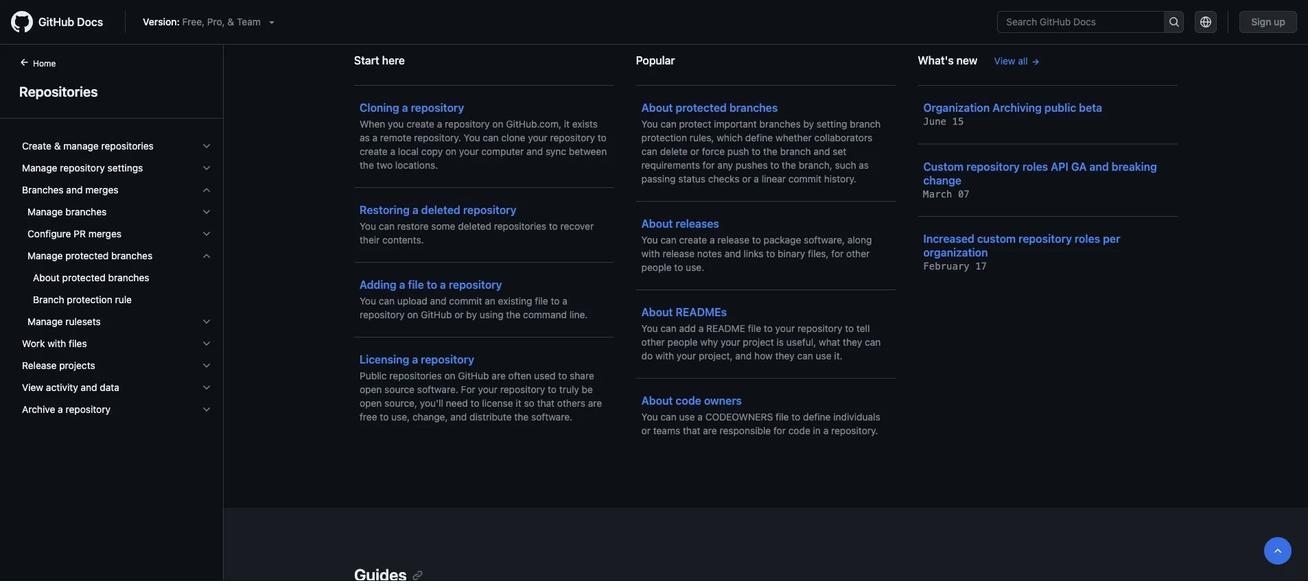 Task type: locate. For each thing, give the bounding box(es) containing it.
about left readmes
[[642, 306, 673, 319]]

roles
[[1023, 160, 1049, 173], [1075, 232, 1101, 245]]

the inside licensing a repository public repositories on github are often used to share open source software. for your repository to truly be open source, you'll need to license it so that others are free to use, change, and distribute the software.
[[515, 412, 529, 423]]

sc 9kayk9 0 image inside work with files "dropdown button"
[[201, 338, 212, 349]]

software.
[[417, 384, 459, 395], [531, 412, 573, 423]]

1 vertical spatial repository.
[[831, 425, 878, 437]]

files,
[[808, 248, 829, 260]]

you inside adding a file to a repository you can upload and commit an existing file to a repository on github or by using the command line.
[[360, 296, 376, 307]]

your up is
[[776, 323, 795, 334]]

a inside dropdown button
[[58, 404, 63, 415]]

use
[[816, 350, 832, 362], [679, 412, 695, 423]]

1 vertical spatial define
[[803, 412, 831, 423]]

select language: current language is english image
[[1201, 16, 1212, 27]]

commit left an
[[449, 296, 482, 307]]

2 open from the top
[[360, 398, 382, 409]]

restoring a deleted repository you can restore some deleted repositories to recover their contents.
[[360, 204, 594, 246]]

2 vertical spatial repositories
[[390, 370, 442, 382]]

you down passing
[[642, 234, 658, 246]]

branches up whether
[[760, 118, 801, 130]]

merges down manage repository settings dropdown button
[[85, 184, 118, 196]]

2 manage protected branches element from the top
[[11, 267, 223, 311]]

github inside licensing a repository public repositories on github are often used to share open source software. for your repository to truly be open source, you'll need to license it so that others are free to use, change, and distribute the software.
[[458, 370, 489, 382]]

file inside about code owners you can use a codeowners file to define individuals or teams that are responsible for code in a repository.
[[776, 412, 789, 423]]

open
[[360, 384, 382, 395], [360, 398, 382, 409]]

0 horizontal spatial software.
[[417, 384, 459, 395]]

that right so
[[537, 398, 555, 409]]

1 horizontal spatial create
[[407, 118, 435, 130]]

people inside about releases you can create a release to package software, along with release notes and links to binary files, for other people to use.
[[642, 262, 672, 273]]

and inside about protected branches you can protect important branches by setting branch protection rules, which define whether collaborators can delete or force push to the branch and set requirements for any pushes to the branch, such as passing status checks or a linear commit history.
[[814, 146, 830, 157]]

1 vertical spatial other
[[642, 337, 665, 348]]

0 vertical spatial roles
[[1023, 160, 1049, 173]]

0 vertical spatial protection
[[642, 132, 687, 143]]

people inside about readmes you can add a readme file to your repository to tell other people why your project is useful, what they can do with your project, and how they can use it.
[[668, 337, 698, 348]]

1 branches and merges element from the top
[[11, 179, 223, 333]]

1 vertical spatial by
[[466, 309, 477, 321]]

sc 9kayk9 0 image for manage repository settings
[[201, 163, 212, 174]]

define up in
[[803, 412, 831, 423]]

repository
[[411, 101, 464, 114], [445, 118, 490, 130], [550, 132, 595, 143], [967, 160, 1020, 173], [60, 162, 105, 174], [463, 204, 517, 217], [1019, 232, 1072, 245], [449, 278, 502, 291], [360, 309, 405, 321], [798, 323, 843, 334], [421, 353, 474, 366], [500, 384, 545, 395], [66, 404, 111, 415]]

release up links
[[718, 234, 750, 246]]

Search GitHub Docs search field
[[998, 12, 1165, 32]]

are
[[492, 370, 506, 382], [588, 398, 602, 409], [703, 425, 717, 437]]

1 vertical spatial protection
[[67, 294, 112, 306]]

branches up pr
[[65, 206, 107, 218]]

0 vertical spatial deleted
[[421, 204, 461, 217]]

to inside restoring a deleted repository you can restore some deleted repositories to recover their contents.
[[549, 221, 558, 232]]

manage repository settings button
[[16, 157, 218, 179]]

None search field
[[998, 11, 1184, 33]]

to left use.
[[675, 262, 683, 273]]

4 sc 9kayk9 0 image from the top
[[201, 382, 212, 393]]

repository inside archive a repository dropdown button
[[66, 404, 111, 415]]

repository down view activity and data
[[66, 404, 111, 415]]

what's new
[[918, 54, 978, 67]]

search image
[[1169, 16, 1180, 27]]

by inside adding a file to a repository you can upload and commit an existing file to a repository on github or by using the command line.
[[466, 309, 477, 321]]

1 horizontal spatial github
[[421, 309, 452, 321]]

merges down manage branches dropdown button
[[88, 228, 122, 240]]

1 vertical spatial as
[[859, 160, 869, 171]]

other inside about readmes you can add a readme file to your repository to tell other people why your project is useful, what they can do with your project, and how they can use it.
[[642, 337, 665, 348]]

can down releases
[[661, 234, 677, 246]]

manage for manage branches
[[27, 206, 63, 218]]

0 horizontal spatial for
[[703, 160, 715, 171]]

1 horizontal spatial roles
[[1075, 232, 1101, 245]]

to inside about code owners you can use a codeowners file to define individuals or teams that are responsible for code in a repository.
[[792, 412, 801, 423]]

they
[[843, 337, 863, 348], [775, 350, 795, 362]]

use up teams
[[679, 412, 695, 423]]

a inside about releases you can create a release to package software, along with release notes and links to binary files, for other people to use.
[[710, 234, 715, 246]]

sc 9kayk9 0 image for release projects
[[201, 360, 212, 371]]

2 vertical spatial github
[[458, 370, 489, 382]]

1 vertical spatial use
[[679, 412, 695, 423]]

people
[[642, 262, 672, 273], [668, 337, 698, 348]]

0 horizontal spatial as
[[360, 132, 370, 143]]

activity
[[46, 382, 78, 393]]

codeowners
[[706, 412, 773, 423]]

repositories up the 'settings'
[[101, 140, 154, 152]]

0 vertical spatial protected
[[676, 101, 727, 114]]

branches and merges element
[[11, 179, 223, 333], [11, 201, 223, 333]]

to down the used
[[548, 384, 557, 395]]

to
[[598, 132, 607, 143], [752, 146, 761, 157], [771, 160, 780, 171], [549, 221, 558, 232], [752, 234, 761, 246], [766, 248, 775, 260], [675, 262, 683, 273], [427, 278, 437, 291], [551, 296, 560, 307], [764, 323, 773, 334], [845, 323, 854, 334], [558, 370, 567, 382], [548, 384, 557, 395], [471, 398, 480, 409], [380, 412, 389, 423], [792, 412, 801, 423]]

open down public
[[360, 384, 382, 395]]

the down existing
[[506, 309, 521, 321]]

1 horizontal spatial by
[[804, 118, 814, 130]]

per
[[1103, 232, 1121, 245]]

settings
[[107, 162, 143, 174]]

or inside adding a file to a repository you can upload and commit an existing file to a repository on github or by using the command line.
[[455, 309, 464, 321]]

1 horizontal spatial for
[[774, 425, 786, 437]]

ga
[[1072, 160, 1087, 173]]

view for view activity and data
[[22, 382, 43, 393]]

merges
[[85, 184, 118, 196], [88, 228, 122, 240]]

repository inside custom repository roles api ga and breaking change march 07
[[967, 160, 1020, 173]]

0 vertical spatial define
[[746, 132, 773, 143]]

and left sync
[[527, 146, 543, 157]]

and inside about releases you can create a release to package software, along with release notes and links to binary files, for other people to use.
[[725, 248, 741, 260]]

repositories link
[[16, 81, 207, 102]]

view inside dropdown button
[[22, 382, 43, 393]]

1 horizontal spatial it
[[564, 118, 570, 130]]

branch
[[33, 294, 64, 306]]

1 vertical spatial open
[[360, 398, 382, 409]]

1 vertical spatial github
[[421, 309, 452, 321]]

can down restoring
[[379, 221, 395, 232]]

sc 9kayk9 0 image inside manage protected branches dropdown button
[[201, 251, 212, 262]]

2 horizontal spatial github
[[458, 370, 489, 382]]

or
[[690, 146, 700, 157], [742, 173, 752, 185], [455, 309, 464, 321], [642, 425, 651, 437]]

sc 9kayk9 0 image for configure pr merges
[[201, 229, 212, 240]]

repository inside restoring a deleted repository you can restore some deleted repositories to recover their contents.
[[463, 204, 517, 217]]

0 horizontal spatial it
[[516, 398, 522, 409]]

0 horizontal spatial repositories
[[101, 140, 154, 152]]

other down along
[[847, 248, 870, 260]]

and down need
[[451, 412, 467, 423]]

0 horizontal spatial by
[[466, 309, 477, 321]]

0 vertical spatial it
[[564, 118, 570, 130]]

about for about code owners
[[642, 394, 673, 407]]

that right teams
[[683, 425, 701, 437]]

share
[[570, 370, 594, 382]]

here
[[382, 54, 405, 67]]

scroll to top image
[[1273, 546, 1284, 557]]

software. down "others"
[[531, 412, 573, 423]]

0 vertical spatial create
[[407, 118, 435, 130]]

protected inside about protected branches you can protect important branches by setting branch protection rules, which define whether collaborators can delete or force push to the branch and set requirements for any pushes to the branch, such as passing status checks or a linear commit history.
[[676, 101, 727, 114]]

0 horizontal spatial github
[[38, 15, 74, 28]]

recover
[[561, 221, 594, 232]]

branches and merges element containing branches and merges
[[11, 179, 223, 333]]

file inside about readmes you can add a readme file to your repository to tell other people why your project is useful, what they can do with your project, and how they can use it.
[[748, 323, 762, 334]]

organization
[[924, 246, 988, 259]]

1 horizontal spatial software.
[[531, 412, 573, 423]]

manage protected branches element containing about protected branches
[[11, 267, 223, 311]]

merges for branches and merges
[[85, 184, 118, 196]]

protected inside dropdown button
[[65, 250, 109, 262]]

to right codeowners
[[792, 412, 801, 423]]

can up teams
[[661, 412, 677, 423]]

deleted up some
[[421, 204, 461, 217]]

0 horizontal spatial use
[[679, 412, 695, 423]]

1 vertical spatial merges
[[88, 228, 122, 240]]

you up teams
[[642, 412, 658, 423]]

use left it.
[[816, 350, 832, 362]]

view
[[994, 55, 1016, 67], [22, 382, 43, 393]]

1 horizontal spatial that
[[683, 425, 701, 437]]

1 vertical spatial for
[[832, 248, 844, 260]]

you left protect
[[642, 118, 658, 130]]

1 vertical spatial they
[[775, 350, 795, 362]]

0 vertical spatial open
[[360, 384, 382, 395]]

project
[[743, 337, 774, 348]]

sc 9kayk9 0 image inside the create & manage repositories dropdown button
[[201, 141, 212, 152]]

0 vertical spatial by
[[804, 118, 814, 130]]

on up need
[[445, 370, 456, 382]]

with inside about releases you can create a release to package software, along with release notes and links to binary files, for other people to use.
[[642, 248, 660, 260]]

for inside about releases you can create a release to package software, along with release notes and links to binary files, for other people to use.
[[832, 248, 844, 260]]

repository right custom
[[1019, 232, 1072, 245]]

4 sc 9kayk9 0 image from the top
[[201, 229, 212, 240]]

repository.
[[414, 132, 461, 143], [831, 425, 878, 437]]

such
[[835, 160, 857, 171]]

repository inside about readmes you can add a readme file to your repository to tell other people why your project is useful, what they can do with your project, and how they can use it.
[[798, 323, 843, 334]]

and inside about readmes you can add a readme file to your repository to tell other people why your project is useful, what they can do with your project, and how they can use it.
[[736, 350, 752, 362]]

manage for manage rulesets
[[27, 316, 63, 327]]

code left in
[[789, 425, 811, 437]]

other up do
[[642, 337, 665, 348]]

the inside 'cloning a repository when you create a repository on github.com, it exists as a remote repository. you can clone your repository to create a local copy on your computer and sync between the two locations.'
[[360, 160, 374, 171]]

0 vertical spatial merges
[[85, 184, 118, 196]]

for right responsible
[[774, 425, 786, 437]]

2 vertical spatial for
[[774, 425, 786, 437]]

you up do
[[642, 323, 658, 334]]

branches up rule
[[108, 272, 149, 284]]

0 vertical spatial for
[[703, 160, 715, 171]]

6 sc 9kayk9 0 image from the top
[[201, 360, 212, 371]]

some
[[431, 221, 456, 232]]

0 vertical spatial release
[[718, 234, 750, 246]]

for down software,
[[832, 248, 844, 260]]

repositories inside licensing a repository public repositories on github are often used to share open source software. for your repository to truly be open source, you'll need to license it so that others are free to use, change, and distribute the software.
[[390, 370, 442, 382]]

5 sc 9kayk9 0 image from the top
[[201, 338, 212, 349]]

sc 9kayk9 0 image
[[201, 141, 212, 152], [201, 163, 212, 174], [201, 185, 212, 196], [201, 229, 212, 240], [201, 338, 212, 349], [201, 360, 212, 371], [201, 404, 212, 415]]

& inside dropdown button
[[54, 140, 61, 152]]

repository. up copy
[[414, 132, 461, 143]]

roles left 'per'
[[1075, 232, 1101, 245]]

1 sc 9kayk9 0 image from the top
[[201, 141, 212, 152]]

protected up branch protection rule
[[62, 272, 106, 284]]

0 horizontal spatial roles
[[1023, 160, 1049, 173]]

with inside about readmes you can add a readme file to your repository to tell other people why your project is useful, what they can do with your project, and how they can use it.
[[656, 350, 674, 362]]

can up computer
[[483, 132, 499, 143]]

commit inside adding a file to a repository you can upload and commit an existing file to a repository on github or by using the command line.
[[449, 296, 482, 307]]

tell
[[857, 323, 870, 334]]

0 horizontal spatial other
[[642, 337, 665, 348]]

or left teams
[[642, 425, 651, 437]]

manage down branch
[[27, 316, 63, 327]]

1 horizontal spatial branch
[[850, 118, 881, 130]]

1 horizontal spatial define
[[803, 412, 831, 423]]

or down rules,
[[690, 146, 700, 157]]

release projects button
[[16, 355, 218, 377]]

along
[[848, 234, 872, 246]]

and right upload
[[430, 296, 447, 307]]

you down adding
[[360, 296, 376, 307]]

commit inside about protected branches you can protect important branches by setting branch protection rules, which define whether collaborators can delete or force push to the branch and set requirements for any pushes to the branch, such as passing status checks or a linear commit history.
[[789, 173, 822, 185]]

responsible
[[720, 425, 771, 437]]

home link
[[14, 57, 78, 71]]

0 horizontal spatial define
[[746, 132, 773, 143]]

1 vertical spatial roles
[[1075, 232, 1101, 245]]

and
[[527, 146, 543, 157], [814, 146, 830, 157], [1090, 160, 1109, 173], [66, 184, 83, 196], [725, 248, 741, 260], [430, 296, 447, 307], [736, 350, 752, 362], [81, 382, 97, 393], [451, 412, 467, 423]]

for inside about protected branches you can protect important branches by setting branch protection rules, which define whether collaborators can delete or force push to the branch and set requirements for any pushes to the branch, such as passing status checks or a linear commit history.
[[703, 160, 715, 171]]

1 horizontal spatial commit
[[789, 173, 822, 185]]

repository down manage
[[60, 162, 105, 174]]

branch up collaborators
[[850, 118, 881, 130]]

docs
[[77, 15, 103, 28]]

1 vertical spatial &
[[54, 140, 61, 152]]

adding
[[360, 278, 397, 291]]

1 vertical spatial that
[[683, 425, 701, 437]]

all
[[1018, 55, 1028, 67]]

1 manage protected branches element from the top
[[11, 245, 223, 311]]

1 vertical spatial branch
[[780, 146, 811, 157]]

a inside about protected branches you can protect important branches by setting branch protection rules, which define whether collaborators can delete or force push to the branch and set requirements for any pushes to the branch, such as passing status checks or a linear commit history.
[[754, 173, 759, 185]]

breaking
[[1112, 160, 1158, 173]]

view for view all
[[994, 55, 1016, 67]]

with right do
[[656, 350, 674, 362]]

the inside adding a file to a repository you can upload and commit an existing file to a repository on github or by using the command line.
[[506, 309, 521, 321]]

1 horizontal spatial as
[[859, 160, 869, 171]]

1 horizontal spatial use
[[816, 350, 832, 362]]

repository up what on the right of the page
[[798, 323, 843, 334]]

2 sc 9kayk9 0 image from the top
[[201, 163, 212, 174]]

2 horizontal spatial create
[[679, 234, 707, 246]]

sc 9kayk9 0 image inside configure pr merges dropdown button
[[201, 229, 212, 240]]

about inside about readmes you can add a readme file to your repository to tell other people why your project is useful, what they can do with your project, and how they can use it.
[[642, 306, 673, 319]]

0 vertical spatial use
[[816, 350, 832, 362]]

you left clone
[[464, 132, 480, 143]]

your
[[528, 132, 548, 143], [459, 146, 479, 157], [776, 323, 795, 334], [721, 337, 741, 348], [677, 350, 696, 362], [478, 384, 498, 395]]

create inside about releases you can create a release to package software, along with release notes and links to binary files, for other people to use.
[[679, 234, 707, 246]]

sc 9kayk9 0 image inside "branches and merges" dropdown button
[[201, 185, 212, 196]]

sc 9kayk9 0 image inside manage repository settings dropdown button
[[201, 163, 212, 174]]

tooltip
[[1265, 538, 1292, 565]]

1 horizontal spatial protection
[[642, 132, 687, 143]]

start here
[[354, 54, 405, 67]]

why
[[701, 337, 718, 348]]

about
[[642, 101, 673, 114], [642, 217, 673, 230], [33, 272, 60, 284], [642, 306, 673, 319], [642, 394, 673, 407]]

other
[[847, 248, 870, 260], [642, 337, 665, 348]]

your down github.com,
[[528, 132, 548, 143]]

1 horizontal spatial other
[[847, 248, 870, 260]]

0 vertical spatial repository.
[[414, 132, 461, 143]]

branches and merges
[[22, 184, 118, 196]]

3 sc 9kayk9 0 image from the top
[[201, 185, 212, 196]]

1 sc 9kayk9 0 image from the top
[[201, 207, 212, 218]]

sc 9kayk9 0 image inside view activity and data dropdown button
[[201, 382, 212, 393]]

github up for
[[458, 370, 489, 382]]

7 sc 9kayk9 0 image from the top
[[201, 404, 212, 415]]

protection up delete
[[642, 132, 687, 143]]

protected up protect
[[676, 101, 727, 114]]

manage protected branches element
[[11, 245, 223, 311], [11, 267, 223, 311]]

view all
[[994, 55, 1028, 67]]

existing
[[498, 296, 532, 307]]

sc 9kayk9 0 image inside "manage rulesets" dropdown button
[[201, 317, 212, 327]]

about inside about code owners you can use a codeowners file to define individuals or teams that are responsible for code in a repository.
[[642, 394, 673, 407]]

custom
[[924, 160, 964, 173]]

to up project at the bottom of the page
[[764, 323, 773, 334]]

manage
[[22, 162, 57, 174], [27, 206, 63, 218], [27, 250, 63, 262], [27, 316, 63, 327]]

0 horizontal spatial are
[[492, 370, 506, 382]]

1 vertical spatial people
[[668, 337, 698, 348]]

3 sc 9kayk9 0 image from the top
[[201, 317, 212, 327]]

a down remote
[[390, 146, 396, 157]]

about readmes you can add a readme file to your repository to tell other people why your project is useful, what they can do with your project, and how they can use it.
[[642, 306, 881, 362]]

and inside custom repository roles api ga and breaking change march 07
[[1090, 160, 1109, 173]]

2 horizontal spatial are
[[703, 425, 717, 437]]

1 vertical spatial create
[[360, 146, 388, 157]]

1 horizontal spatial &
[[228, 16, 234, 27]]

1 horizontal spatial view
[[994, 55, 1016, 67]]

1 horizontal spatial release
[[718, 234, 750, 246]]

your inside licensing a repository public repositories on github are often used to share open source software. for your repository to truly be open source, you'll need to license it so that others are free to use, change, and distribute the software.
[[478, 384, 498, 395]]

0 horizontal spatial repository.
[[414, 132, 461, 143]]

2 horizontal spatial repositories
[[494, 221, 547, 232]]

sc 9kayk9 0 image inside release projects dropdown button
[[201, 360, 212, 371]]

0 vertical spatial software.
[[417, 384, 459, 395]]

view left all
[[994, 55, 1016, 67]]

it
[[564, 118, 570, 130], [516, 398, 522, 409]]

a right add
[[699, 323, 704, 334]]

sc 9kayk9 0 image
[[201, 207, 212, 218], [201, 251, 212, 262], [201, 317, 212, 327], [201, 382, 212, 393]]

a inside restoring a deleted repository you can restore some deleted repositories to recover their contents.
[[412, 204, 419, 217]]

a up upload
[[399, 278, 405, 291]]

2 horizontal spatial for
[[832, 248, 844, 260]]

code left owners
[[676, 394, 702, 407]]

0 vertical spatial repositories
[[101, 140, 154, 152]]

often
[[508, 370, 532, 382]]

branches
[[730, 101, 778, 114], [760, 118, 801, 130], [65, 206, 107, 218], [111, 250, 153, 262], [108, 272, 149, 284]]

their
[[360, 234, 380, 246]]

0 horizontal spatial that
[[537, 398, 555, 409]]

licensing
[[360, 353, 409, 366]]

0 vertical spatial view
[[994, 55, 1016, 67]]

17
[[976, 261, 987, 272]]

by up whether
[[804, 118, 814, 130]]

2 sc 9kayk9 0 image from the top
[[201, 251, 212, 262]]

a
[[402, 101, 408, 114], [437, 118, 442, 130], [372, 132, 378, 143], [390, 146, 396, 157], [754, 173, 759, 185], [412, 204, 419, 217], [710, 234, 715, 246], [399, 278, 405, 291], [440, 278, 446, 291], [562, 296, 568, 307], [699, 323, 704, 334], [412, 353, 418, 366], [58, 404, 63, 415], [698, 412, 703, 423], [824, 425, 829, 437]]

0 vertical spatial people
[[642, 262, 672, 273]]

that inside about code owners you can use a codeowners file to define individuals or teams that are responsible for code in a repository.
[[683, 425, 701, 437]]

beta
[[1079, 101, 1103, 114]]

0 vertical spatial github
[[38, 15, 74, 28]]

work with files
[[22, 338, 87, 349]]

about up branch
[[33, 272, 60, 284]]

and inside licensing a repository public repositories on github are often used to share open source software. for your repository to truly be open source, you'll need to license it so that others are free to use, change, and distribute the software.
[[451, 412, 467, 423]]

1 vertical spatial code
[[789, 425, 811, 437]]

deleted
[[421, 204, 461, 217], [458, 221, 492, 232]]

version:
[[143, 16, 180, 27]]

0 vertical spatial as
[[360, 132, 370, 143]]

sc 9kayk9 0 image inside manage branches dropdown button
[[201, 207, 212, 218]]

0 horizontal spatial they
[[775, 350, 795, 362]]

you inside restoring a deleted repository you can restore some deleted repositories to recover their contents.
[[360, 221, 376, 232]]

start
[[354, 54, 379, 67]]

readme
[[707, 323, 746, 334]]

for down force
[[703, 160, 715, 171]]

you inside about protected branches you can protect important branches by setting branch protection rules, which define whether collaborators can delete or force push to the branch and set requirements for any pushes to the branch, such as passing status checks or a linear commit history.
[[642, 118, 658, 130]]

and right ga
[[1090, 160, 1109, 173]]

sync
[[546, 146, 566, 157]]

can
[[661, 118, 677, 130], [483, 132, 499, 143], [642, 146, 658, 157], [379, 221, 395, 232], [661, 234, 677, 246], [379, 296, 395, 307], [661, 323, 677, 334], [865, 337, 881, 348], [797, 350, 813, 362], [661, 412, 677, 423]]

for
[[703, 160, 715, 171], [832, 248, 844, 260], [774, 425, 786, 437]]

and left links
[[725, 248, 741, 260]]

1 open from the top
[[360, 384, 382, 395]]

manage repository settings
[[22, 162, 143, 174]]

github inside github docs link
[[38, 15, 74, 28]]

2 branches and merges element from the top
[[11, 201, 223, 333]]

code
[[676, 394, 702, 407], [789, 425, 811, 437]]

a right archive
[[58, 404, 63, 415]]

and inside adding a file to a repository you can upload and commit an existing file to a repository on github or by using the command line.
[[430, 296, 447, 307]]

1 vertical spatial with
[[48, 338, 66, 349]]

1 vertical spatial software.
[[531, 412, 573, 423]]

you inside about readmes you can add a readme file to your repository to tell other people why your project is useful, what they can do with your project, and how they can use it.
[[642, 323, 658, 334]]

sc 9kayk9 0 image inside archive a repository dropdown button
[[201, 404, 212, 415]]

about inside about releases you can create a release to package software, along with release notes and links to binary files, for other people to use.
[[642, 217, 673, 230]]

0 horizontal spatial protection
[[67, 294, 112, 306]]

create down releases
[[679, 234, 707, 246]]

a up notes
[[710, 234, 715, 246]]

release
[[718, 234, 750, 246], [663, 248, 695, 260]]

on inside licensing a repository public repositories on github are often used to share open source software. for your repository to truly be open source, you'll need to license it so that others are free to use, change, and distribute the software.
[[445, 370, 456, 382]]

can left protect
[[661, 118, 677, 130]]

repository. inside 'cloning a repository when you create a repository on github.com, it exists as a remote repository. you can clone your repository to create a local copy on your computer and sync between the two locations.'
[[414, 132, 461, 143]]

2 vertical spatial protected
[[62, 272, 106, 284]]

0 vertical spatial commit
[[789, 173, 822, 185]]

roles left "api" on the right top of page
[[1023, 160, 1049, 173]]

your left computer
[[459, 146, 479, 157]]

0 vertical spatial with
[[642, 248, 660, 260]]

create right you
[[407, 118, 435, 130]]

1 vertical spatial are
[[588, 398, 602, 409]]

your down add
[[677, 350, 696, 362]]

software. up "you'll"
[[417, 384, 459, 395]]

file up command
[[535, 296, 548, 307]]

or left using
[[455, 309, 464, 321]]

2 vertical spatial with
[[656, 350, 674, 362]]

0 horizontal spatial commit
[[449, 296, 482, 307]]

organization
[[924, 101, 990, 114]]

branch,
[[799, 160, 833, 171]]

1 vertical spatial view
[[22, 382, 43, 393]]

repository up an
[[449, 278, 502, 291]]

sc 9kayk9 0 image for create & manage repositories
[[201, 141, 212, 152]]

about inside about protected branches you can protect important branches by setting branch protection rules, which define whether collaborators can delete or force push to the branch and set requirements for any pushes to the branch, such as passing status checks or a linear commit history.
[[642, 101, 673, 114]]

rules,
[[690, 132, 714, 143]]

about for about releases
[[642, 217, 673, 230]]

or inside about code owners you can use a codeowners file to define individuals or teams that are responsible for code in a repository.
[[642, 425, 651, 437]]

a down pushes
[[754, 173, 759, 185]]

a up you
[[402, 101, 408, 114]]

can down tell
[[865, 337, 881, 348]]

0 vertical spatial they
[[843, 337, 863, 348]]

push
[[728, 146, 749, 157]]

define up push
[[746, 132, 773, 143]]

with inside "dropdown button"
[[48, 338, 66, 349]]

protected
[[676, 101, 727, 114], [65, 250, 109, 262], [62, 272, 106, 284]]

file up project at the bottom of the page
[[748, 323, 762, 334]]

two
[[377, 160, 393, 171]]



Task type: describe. For each thing, give the bounding box(es) containing it.
can inside about code owners you can use a codeowners file to define individuals or teams that are responsible for code in a repository.
[[661, 412, 677, 423]]

as inside 'cloning a repository when you create a repository on github.com, it exists as a remote repository. you can clone your repository to create a local copy on your computer and sync between the two locations.'
[[360, 132, 370, 143]]

release projects
[[22, 360, 95, 371]]

about inside the about protected branches link
[[33, 272, 60, 284]]

exists
[[572, 118, 598, 130]]

how
[[755, 350, 773, 362]]

can inside restoring a deleted repository you can restore some deleted repositories to recover their contents.
[[379, 221, 395, 232]]

work with files button
[[16, 333, 218, 355]]

07
[[958, 188, 970, 200]]

for inside about code owners you can use a codeowners file to define individuals or teams that are responsible for code in a repository.
[[774, 425, 786, 437]]

1 vertical spatial deleted
[[458, 221, 492, 232]]

work
[[22, 338, 45, 349]]

0 horizontal spatial code
[[676, 394, 702, 407]]

manage rulesets
[[27, 316, 101, 327]]

and inside 'cloning a repository when you create a repository on github.com, it exists as a remote repository. you can clone your repository to create a local copy on your computer and sync between the two locations.'
[[527, 146, 543, 157]]

june 15 element
[[924, 116, 964, 127]]

releases
[[676, 217, 720, 230]]

links
[[744, 248, 764, 260]]

restore
[[397, 221, 429, 232]]

any
[[718, 160, 733, 171]]

branch protection rule
[[33, 294, 132, 306]]

used
[[534, 370, 556, 382]]

a inside licensing a repository public repositories on github are often used to share open source software. for your repository to truly be open source, you'll need to license it so that others are free to use, change, and distribute the software.
[[412, 353, 418, 366]]

readmes
[[676, 306, 727, 319]]

a right in
[[824, 425, 829, 437]]

sc 9kayk9 0 image for branches and merges
[[201, 185, 212, 196]]

are inside about code owners you can use a codeowners file to define individuals or teams that are responsible for code in a repository.
[[703, 425, 717, 437]]

a up command
[[562, 296, 568, 307]]

repositories
[[19, 83, 98, 99]]

to right links
[[766, 248, 775, 260]]

use inside about readmes you can add a readme file to your repository to tell other people why your project is useful, what they can do with your project, and how they can use it.
[[816, 350, 832, 362]]

notes
[[697, 248, 722, 260]]

repository down adding
[[360, 309, 405, 321]]

roles inside the increased custom repository roles per organization february 17
[[1075, 232, 1101, 245]]

github.com,
[[506, 118, 562, 130]]

local
[[398, 146, 419, 157]]

a down some
[[440, 278, 446, 291]]

github inside adding a file to a repository you can upload and commit an existing file to a repository on github or by using the command line.
[[421, 309, 452, 321]]

increased custom repository roles per organization february 17
[[924, 232, 1121, 272]]

about for about protected branches
[[642, 101, 673, 114]]

sign up link
[[1240, 11, 1298, 33]]

rule
[[115, 294, 132, 306]]

repository inside manage repository settings dropdown button
[[60, 162, 105, 174]]

create & manage repositories button
[[16, 135, 218, 157]]

repository down the often
[[500, 384, 545, 395]]

protection inside the branch protection rule link
[[67, 294, 112, 306]]

1 horizontal spatial they
[[843, 337, 863, 348]]

manage for manage repository settings
[[22, 162, 57, 174]]

branches for manage protected branches
[[111, 250, 153, 262]]

pro,
[[207, 16, 225, 27]]

on right copy
[[446, 146, 457, 157]]

create & manage repositories
[[22, 140, 154, 152]]

protected for about protected branches you can protect important branches by setting branch protection rules, which define whether collaborators can delete or force push to the branch and set requirements for any pushes to the branch, such as passing status checks or a linear commit history.
[[676, 101, 727, 114]]

0 vertical spatial &
[[228, 16, 234, 27]]

as inside about protected branches you can protect important branches by setting branch protection rules, which define whether collaborators can delete or force push to the branch and set requirements for any pushes to the branch, such as passing status checks or a linear commit history.
[[859, 160, 869, 171]]

or down pushes
[[742, 173, 752, 185]]

increased
[[924, 232, 975, 245]]

protection inside about protected branches you can protect important branches by setting branch protection rules, which define whether collaborators can delete or force push to the branch and set requirements for any pushes to the branch, such as passing status checks or a linear commit history.
[[642, 132, 687, 143]]

use,
[[391, 412, 410, 423]]

manage for manage protected branches
[[27, 250, 63, 262]]

to inside 'cloning a repository when you create a repository on github.com, it exists as a remote repository. you can clone your repository to create a local copy on your computer and sync between the two locations.'
[[598, 132, 607, 143]]

delete
[[660, 146, 688, 157]]

add
[[679, 323, 696, 334]]

organization archiving public beta june 15
[[924, 101, 1103, 127]]

and up manage branches
[[66, 184, 83, 196]]

0 vertical spatial branch
[[850, 118, 881, 130]]

public
[[360, 370, 387, 382]]

on up clone
[[493, 118, 504, 130]]

and left data
[[81, 382, 97, 393]]

to left tell
[[845, 323, 854, 334]]

repository up for
[[421, 353, 474, 366]]

1 vertical spatial release
[[663, 248, 695, 260]]

roles inside custom repository roles api ga and breaking change march 07
[[1023, 160, 1049, 173]]

branches for about protected branches you can protect important branches by setting branch protection rules, which define whether collaborators can delete or force push to the branch and set requirements for any pushes to the branch, such as passing status checks or a linear commit history.
[[730, 101, 778, 114]]

a up copy
[[437, 118, 442, 130]]

about releases you can create a release to package software, along with release notes and links to binary files, for other people to use.
[[642, 217, 872, 273]]

when
[[360, 118, 385, 130]]

sc 9kayk9 0 image for work with files
[[201, 338, 212, 349]]

between
[[569, 146, 607, 157]]

repository down exists
[[550, 132, 595, 143]]

about for about readmes
[[642, 306, 673, 319]]

custom
[[978, 232, 1016, 245]]

repositories inside the create & manage repositories dropdown button
[[101, 140, 154, 152]]

to up links
[[752, 234, 761, 246]]

what
[[819, 337, 841, 348]]

manage rulesets button
[[16, 311, 218, 333]]

team
[[237, 16, 261, 27]]

an
[[485, 296, 496, 307]]

0 vertical spatial are
[[492, 370, 506, 382]]

repository up copy
[[411, 101, 464, 114]]

february 17 element
[[924, 261, 987, 272]]

requirements
[[642, 160, 700, 171]]

archiving
[[993, 101, 1042, 114]]

whether
[[776, 132, 812, 143]]

other inside about releases you can create a release to package software, along with release notes and links to binary files, for other people to use.
[[847, 248, 870, 260]]

archive
[[22, 404, 55, 415]]

to down for
[[471, 398, 480, 409]]

a left codeowners
[[698, 412, 703, 423]]

it inside licensing a repository public repositories on github are often used to share open source software. for your repository to truly be open source, you'll need to license it so that others are free to use, change, and distribute the software.
[[516, 398, 522, 409]]

branch protection rule link
[[16, 289, 218, 311]]

repositories element
[[0, 56, 224, 580]]

0 horizontal spatial branch
[[780, 146, 811, 157]]

protected for about protected branches
[[62, 272, 106, 284]]

can inside 'cloning a repository when you create a repository on github.com, it exists as a remote repository. you can clone your repository to create a local copy on your computer and sync between the two locations.'
[[483, 132, 499, 143]]

you inside about code owners you can use a codeowners file to define individuals or teams that are responsible for code in a repository.
[[642, 412, 658, 423]]

pushes
[[736, 160, 768, 171]]

0 horizontal spatial create
[[360, 146, 388, 157]]

you inside 'cloning a repository when you create a repository on github.com, it exists as a remote repository. you can clone your repository to create a local copy on your computer and sync between the two locations.'
[[464, 132, 480, 143]]

to up pushes
[[752, 146, 761, 157]]

can inside adding a file to a repository you can upload and commit an existing file to a repository on github or by using the command line.
[[379, 296, 395, 307]]

branches and merges element containing manage branches
[[11, 201, 223, 333]]

project,
[[699, 350, 733, 362]]

sc 9kayk9 0 image for manage branches
[[201, 207, 212, 218]]

using
[[480, 309, 504, 321]]

view all link
[[994, 54, 1040, 68]]

can left add
[[661, 323, 677, 334]]

view activity and data button
[[16, 377, 218, 399]]

change,
[[413, 412, 448, 423]]

use.
[[686, 262, 705, 273]]

repository up computer
[[445, 118, 490, 130]]

copy
[[421, 146, 443, 157]]

sc 9kayk9 0 image for manage rulesets
[[201, 317, 212, 327]]

to up command
[[551, 296, 560, 307]]

data
[[100, 382, 119, 393]]

new
[[957, 54, 978, 67]]

triangle down image
[[266, 16, 277, 27]]

can inside about releases you can create a release to package software, along with release notes and links to binary files, for other people to use.
[[661, 234, 677, 246]]

popular
[[636, 54, 675, 67]]

branches for about protected branches
[[108, 272, 149, 284]]

manage branches
[[27, 206, 107, 218]]

repositories inside restoring a deleted repository you can restore some deleted repositories to recover their contents.
[[494, 221, 547, 232]]

use inside about code owners you can use a codeowners file to define individuals or teams that are responsible for code in a repository.
[[679, 412, 695, 423]]

manage protected branches element containing manage protected branches
[[11, 245, 223, 311]]

configure pr merges
[[27, 228, 122, 240]]

a down the when
[[372, 132, 378, 143]]

repository. inside about code owners you can use a codeowners file to define individuals or teams that are responsible for code in a repository.
[[831, 425, 878, 437]]

custom repository roles api ga and breaking change march 07
[[924, 160, 1158, 200]]

you
[[388, 118, 404, 130]]

protect
[[679, 118, 712, 130]]

sign up
[[1252, 16, 1286, 27]]

to up linear
[[771, 160, 780, 171]]

licensing a repository public repositories on github are often used to share open source software. for your repository to truly be open source, you'll need to license it so that others are free to use, change, and distribute the software.
[[360, 353, 602, 423]]

do
[[642, 350, 653, 362]]

sc 9kayk9 0 image for manage protected branches
[[201, 251, 212, 262]]

projects
[[59, 360, 95, 371]]

owners
[[704, 394, 742, 407]]

on inside adding a file to a repository you can upload and commit an existing file to a repository on github or by using the command line.
[[407, 309, 418, 321]]

history.
[[824, 173, 857, 185]]

repository inside the increased custom repository roles per organization february 17
[[1019, 232, 1072, 245]]

it inside 'cloning a repository when you create a repository on github.com, it exists as a remote repository. you can clone your repository to create a local copy on your computer and sync between the two locations.'
[[564, 118, 570, 130]]

file up upload
[[408, 278, 424, 291]]

what's
[[918, 54, 954, 67]]

can down useful,
[[797, 350, 813, 362]]

sign
[[1252, 16, 1272, 27]]

march 07 element
[[924, 188, 970, 200]]

that inside licensing a repository public repositories on github are often used to share open source software. for your repository to truly be open source, you'll need to license it so that others are free to use, change, and distribute the software.
[[537, 398, 555, 409]]

view activity and data
[[22, 382, 119, 393]]

define inside about code owners you can use a codeowners file to define individuals or teams that are responsible for code in a repository.
[[803, 412, 831, 423]]

sc 9kayk9 0 image for view activity and data
[[201, 382, 212, 393]]

restoring
[[360, 204, 410, 217]]

checks
[[708, 173, 740, 185]]

archive a repository
[[22, 404, 111, 415]]

source,
[[385, 398, 417, 409]]

your down "readme"
[[721, 337, 741, 348]]

to right free
[[380, 412, 389, 423]]

to up upload
[[427, 278, 437, 291]]

so
[[524, 398, 535, 409]]

distribute
[[470, 412, 512, 423]]

release
[[22, 360, 57, 371]]

to up the truly
[[558, 370, 567, 382]]

source
[[385, 384, 415, 395]]

define inside about protected branches you can protect important branches by setting branch protection rules, which define whether collaborators can delete or force push to the branch and set requirements for any pushes to the branch, such as passing status checks or a linear commit history.
[[746, 132, 773, 143]]

protected for manage protected branches
[[65, 250, 109, 262]]

can left delete
[[642, 146, 658, 157]]

the up linear
[[782, 160, 796, 171]]

by inside about protected branches you can protect important branches by setting branch protection rules, which define whether collaborators can delete or force push to the branch and set requirements for any pushes to the branch, such as passing status checks or a linear commit history.
[[804, 118, 814, 130]]

upload
[[397, 296, 428, 307]]

you inside about releases you can create a release to package software, along with release notes and links to binary files, for other people to use.
[[642, 234, 658, 246]]

command
[[523, 309, 567, 321]]

github docs link
[[11, 11, 114, 33]]

about code owners you can use a codeowners file to define individuals or teams that are responsible for code in a repository.
[[642, 394, 881, 437]]

branches and merges button
[[16, 179, 218, 201]]

manage branches button
[[16, 201, 218, 223]]

sc 9kayk9 0 image for archive a repository
[[201, 404, 212, 415]]

the up pushes
[[763, 146, 778, 157]]

1 horizontal spatial code
[[789, 425, 811, 437]]

merges for configure pr merges
[[88, 228, 122, 240]]

about protected branches
[[33, 272, 149, 284]]

line.
[[570, 309, 588, 321]]

1 horizontal spatial are
[[588, 398, 602, 409]]

a inside about readmes you can add a readme file to your repository to tell other people why your project is useful, what they can do with your project, and how they can use it.
[[699, 323, 704, 334]]



Task type: vqa. For each thing, say whether or not it's contained in the screenshot.


